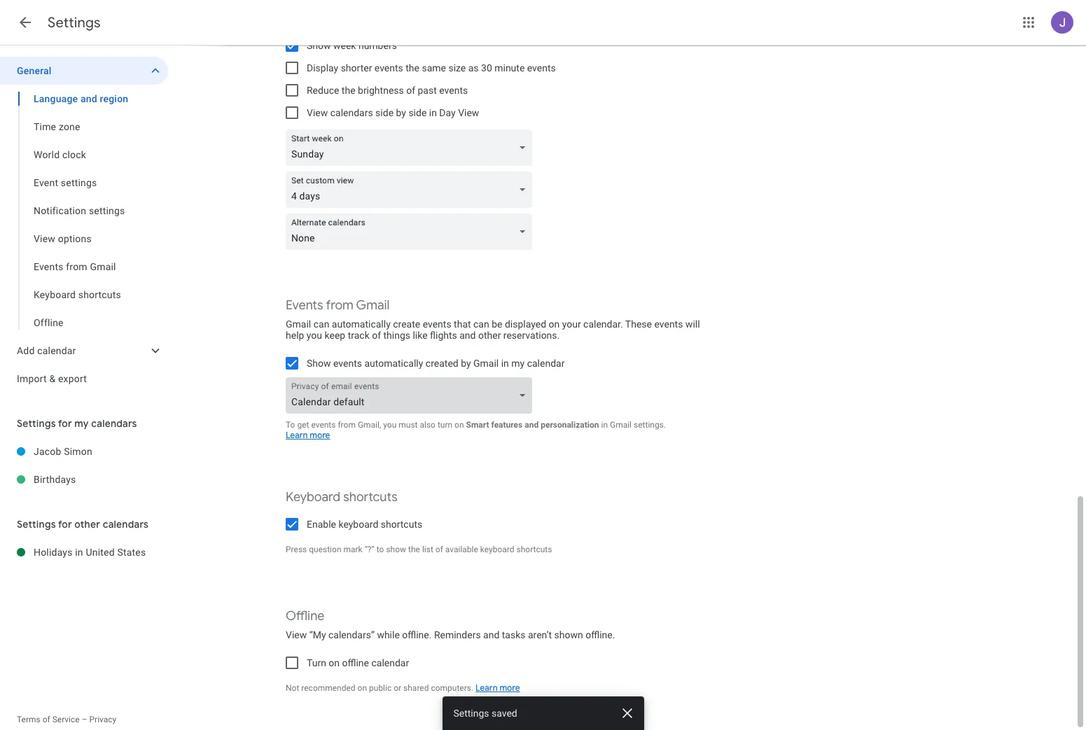 Task type: describe. For each thing, give the bounding box(es) containing it.
features
[[491, 420, 523, 430]]

add calendar
[[17, 345, 76, 356]]

show events automatically created by gmail in my calendar
[[307, 358, 565, 369]]

2 side from the left
[[409, 107, 427, 118]]

turn
[[438, 420, 452, 430]]

in inside to get events from gmail, you must also turn on smart features and personalization in gmail settings. learn more
[[601, 420, 608, 430]]

jacob simon tree item
[[0, 438, 168, 466]]

of inside events from gmail gmail can automatically create events that can be displayed on your calendar. these events will help you keep track of things like flights and other reservations.
[[372, 330, 381, 341]]

jacob simon
[[34, 446, 92, 457]]

import & export
[[17, 373, 87, 384]]

to get events from gmail, you must also turn on smart features and personalization in gmail settings. learn more
[[286, 420, 666, 441]]

simon
[[64, 446, 92, 457]]

while
[[377, 630, 400, 641]]

more inside to get events from gmail, you must also turn on smart features and personalization in gmail settings. learn more
[[310, 430, 330, 441]]

settings for settings saved
[[453, 708, 489, 719]]

aren't
[[528, 630, 552, 641]]

events for events from gmail
[[34, 261, 63, 272]]

reduce
[[307, 85, 339, 96]]

offline view "my calendars" while offline. reminders and tasks aren't shown offline.
[[286, 609, 615, 641]]

enable
[[307, 519, 336, 530]]

events from gmail gmail can automatically create events that can be displayed on your calendar. these events will help you keep track of things like flights and other reservations.
[[286, 298, 700, 341]]

1 vertical spatial more
[[500, 683, 520, 694]]

settings for settings for my calendars
[[17, 417, 56, 430]]

0 horizontal spatial learn more link
[[286, 430, 330, 441]]

terms
[[17, 715, 40, 725]]

reservations.
[[503, 330, 560, 341]]

world clock
[[34, 149, 86, 160]]

show
[[386, 545, 406, 555]]

flights
[[430, 330, 457, 341]]

1 horizontal spatial keyboard
[[286, 489, 340, 506]]

1 horizontal spatial my
[[511, 358, 525, 369]]

that
[[454, 319, 471, 330]]

view calendars side by side in day view
[[307, 107, 479, 118]]

time
[[34, 121, 56, 132]]

for for my
[[58, 417, 72, 430]]

not
[[286, 683, 299, 693]]

other inside events from gmail gmail can automatically create events that can be displayed on your calendar. these events will help you keep track of things like flights and other reservations.
[[478, 330, 501, 341]]

show week numbers
[[307, 40, 397, 51]]

group containing language and region
[[0, 85, 168, 337]]

30
[[481, 62, 492, 74]]

1 side from the left
[[375, 107, 394, 118]]

reminders
[[434, 630, 481, 641]]

service
[[52, 715, 80, 725]]

you inside events from gmail gmail can automatically create events that can be displayed on your calendar. these events will help you keep track of things like flights and other reservations.
[[307, 330, 322, 341]]

recommended
[[301, 683, 355, 693]]

region
[[100, 93, 128, 104]]

–
[[82, 715, 87, 725]]

keyboard inside group
[[34, 289, 76, 300]]

holidays
[[34, 547, 73, 558]]

learn inside to get events from gmail, you must also turn on smart features and personalization in gmail settings. learn more
[[286, 430, 308, 441]]

same
[[422, 62, 446, 74]]

on inside events from gmail gmail can automatically create events that can be displayed on your calendar. these events will help you keep track of things like flights and other reservations.
[[549, 319, 560, 330]]

1 vertical spatial the
[[342, 85, 355, 96]]

1 vertical spatial automatically
[[364, 358, 423, 369]]

settings heading
[[48, 14, 101, 32]]

export
[[58, 373, 87, 384]]

0 vertical spatial the
[[406, 62, 419, 74]]

states
[[117, 547, 146, 558]]

import
[[17, 373, 47, 384]]

settings for event settings
[[61, 177, 97, 188]]

settings for settings for other calendars
[[17, 518, 56, 531]]

world
[[34, 149, 60, 160]]

created
[[426, 358, 458, 369]]

in down reservations.
[[501, 358, 509, 369]]

general tree item
[[0, 57, 168, 85]]

"my
[[309, 630, 326, 641]]

events for events from gmail gmail can automatically create events that can be displayed on your calendar. these events will help you keep track of things like flights and other reservations.
[[286, 298, 323, 314]]

like
[[413, 330, 428, 341]]

settings for my calendars tree
[[0, 438, 168, 494]]

reduce the brightness of past events
[[307, 85, 468, 96]]

event settings
[[34, 177, 97, 188]]

past
[[418, 85, 437, 96]]

jacob
[[34, 446, 61, 457]]

"?"
[[365, 545, 375, 555]]

privacy link
[[89, 715, 116, 725]]

settings for notification settings
[[89, 205, 125, 216]]

privacy
[[89, 715, 116, 725]]

2 can from the left
[[473, 319, 489, 330]]

add
[[17, 345, 35, 356]]

and inside group
[[80, 93, 97, 104]]

public
[[369, 683, 392, 693]]

calendar.
[[583, 319, 623, 330]]

week
[[333, 40, 356, 51]]

time zone
[[34, 121, 80, 132]]

holidays in united states link
[[34, 538, 168, 566]]

personalization
[[541, 420, 599, 430]]

displayed
[[505, 319, 546, 330]]

0 horizontal spatial keyboard
[[339, 519, 378, 530]]

calendars for settings for other calendars
[[103, 518, 149, 531]]

show for show week numbers
[[307, 40, 331, 51]]

1 offline. from the left
[[402, 630, 432, 641]]

things
[[383, 330, 410, 341]]

to
[[286, 420, 295, 430]]

automatically inside events from gmail gmail can automatically create events that can be displayed on your calendar. these events will help you keep track of things like flights and other reservations.
[[332, 319, 391, 330]]

or
[[394, 683, 401, 693]]

settings saved
[[453, 708, 517, 719]]

numbers
[[358, 40, 397, 51]]

language
[[34, 93, 78, 104]]

events up reduce the brightness of past events
[[375, 62, 403, 74]]

press
[[286, 545, 307, 555]]

0 vertical spatial calendars
[[330, 107, 373, 118]]

notification settings
[[34, 205, 125, 216]]

in inside tree item
[[75, 547, 83, 558]]

create
[[393, 319, 420, 330]]

2 vertical spatial the
[[408, 545, 420, 555]]

not recommended on public or shared computers. learn more
[[286, 683, 520, 694]]



Task type: locate. For each thing, give the bounding box(es) containing it.
shared
[[403, 683, 429, 693]]

settings up options
[[89, 205, 125, 216]]

size
[[448, 62, 466, 74]]

the left 'list'
[[408, 545, 420, 555]]

view left "my
[[286, 630, 307, 641]]

the down the shorter
[[342, 85, 355, 96]]

turn
[[307, 658, 326, 669]]

can right help
[[313, 319, 329, 330]]

more
[[310, 430, 330, 441], [500, 683, 520, 694]]

settings.
[[634, 420, 666, 430]]

offline inside group
[[34, 317, 64, 328]]

and left region
[[80, 93, 97, 104]]

events down view options
[[34, 261, 63, 272]]

birthdays tree item
[[0, 466, 168, 494]]

of right 'list'
[[435, 545, 443, 555]]

offline
[[342, 658, 369, 669]]

and inside events from gmail gmail can automatically create events that can be displayed on your calendar. these events will help you keep track of things like flights and other reservations.
[[460, 330, 476, 341]]

1 for from the top
[[58, 417, 72, 430]]

0 horizontal spatial keyboard shortcuts
[[34, 289, 121, 300]]

2 vertical spatial calendar
[[371, 658, 409, 669]]

calendars"
[[328, 630, 375, 641]]

by
[[396, 107, 406, 118], [461, 358, 471, 369]]

and
[[80, 93, 97, 104], [460, 330, 476, 341], [525, 420, 539, 430], [483, 630, 500, 641]]

1 horizontal spatial calendar
[[371, 658, 409, 669]]

be
[[492, 319, 502, 330]]

keyboard up enable
[[286, 489, 340, 506]]

brightness
[[358, 85, 404, 96]]

keyboard shortcuts down events from gmail
[[34, 289, 121, 300]]

united
[[86, 547, 115, 558]]

calendar down reservations.
[[527, 358, 565, 369]]

can left be
[[473, 319, 489, 330]]

calendars
[[330, 107, 373, 118], [91, 417, 137, 430], [103, 518, 149, 531]]

calendars for settings for my calendars
[[91, 417, 137, 430]]

2 for from the top
[[58, 518, 72, 531]]

settings for settings
[[48, 14, 101, 32]]

settings up holidays
[[17, 518, 56, 531]]

for for other
[[58, 518, 72, 531]]

events down track
[[333, 358, 362, 369]]

calendars up "jacob simon" tree item
[[91, 417, 137, 430]]

1 horizontal spatial other
[[478, 330, 501, 341]]

computers.
[[431, 683, 473, 693]]

0 vertical spatial events
[[34, 261, 63, 272]]

1 vertical spatial show
[[307, 358, 331, 369]]

minute
[[495, 62, 525, 74]]

settings for other calendars
[[17, 518, 149, 531]]

for up holidays
[[58, 518, 72, 531]]

calendars down reduce at the top left
[[330, 107, 373, 118]]

view
[[307, 107, 328, 118], [458, 107, 479, 118], [34, 233, 55, 244], [286, 630, 307, 641]]

0 vertical spatial by
[[396, 107, 406, 118]]

keyboard shortcuts inside group
[[34, 289, 121, 300]]

1 horizontal spatial you
[[383, 420, 397, 430]]

offline inside offline view "my calendars" while offline. reminders and tasks aren't shown offline.
[[286, 609, 324, 625]]

0 vertical spatial keyboard
[[34, 289, 76, 300]]

my
[[511, 358, 525, 369], [74, 417, 89, 430]]

0 horizontal spatial calendar
[[37, 345, 76, 356]]

1 vertical spatial for
[[58, 518, 72, 531]]

1 vertical spatial keyboard
[[480, 545, 514, 555]]

view right 'day'
[[458, 107, 479, 118]]

display shorter events the same size as 30 minute events
[[307, 62, 556, 74]]

display
[[307, 62, 338, 74]]

from left gmail,
[[338, 420, 356, 430]]

general
[[17, 65, 52, 76]]

settings
[[48, 14, 101, 32], [17, 417, 56, 430], [17, 518, 56, 531], [453, 708, 489, 719]]

options
[[58, 233, 92, 244]]

notification
[[34, 205, 86, 216]]

1 vertical spatial by
[[461, 358, 471, 369]]

available
[[445, 545, 478, 555]]

0 vertical spatial more
[[310, 430, 330, 441]]

learn more link up saved
[[476, 683, 520, 694]]

1 horizontal spatial learn more link
[[476, 683, 520, 694]]

press question mark "?" to show the list of available keyboard shortcuts
[[286, 545, 552, 555]]

keyboard right available
[[480, 545, 514, 555]]

1 vertical spatial you
[[383, 420, 397, 430]]

show down keep
[[307, 358, 331, 369]]

0 horizontal spatial by
[[396, 107, 406, 118]]

more up saved
[[500, 683, 520, 694]]

0 vertical spatial from
[[66, 261, 87, 272]]

on
[[549, 319, 560, 330], [455, 420, 464, 430], [329, 658, 340, 669], [358, 683, 367, 693]]

calendar up &
[[37, 345, 76, 356]]

side down reduce the brightness of past events
[[375, 107, 394, 118]]

you right help
[[307, 330, 322, 341]]

view inside group
[[34, 233, 55, 244]]

the left same
[[406, 62, 419, 74]]

from down options
[[66, 261, 87, 272]]

learn more link
[[286, 430, 330, 441], [476, 683, 520, 694]]

your
[[562, 319, 581, 330]]

tree
[[0, 57, 168, 393]]

events right get at left
[[311, 420, 336, 430]]

shortcuts inside group
[[78, 289, 121, 300]]

settings up notification settings
[[61, 177, 97, 188]]

0 vertical spatial keyboard
[[339, 519, 378, 530]]

learn more link left gmail,
[[286, 430, 330, 441]]

tree containing general
[[0, 57, 168, 393]]

keyboard
[[339, 519, 378, 530], [480, 545, 514, 555]]

2 show from the top
[[307, 358, 331, 369]]

gmail left settings.
[[610, 420, 632, 430]]

1 horizontal spatial offline.
[[586, 630, 615, 641]]

smart
[[466, 420, 489, 430]]

calendars up states
[[103, 518, 149, 531]]

of right terms
[[42, 715, 50, 725]]

0 horizontal spatial can
[[313, 319, 329, 330]]

events inside events from gmail gmail can automatically create events that can be displayed on your calendar. these events will help you keep track of things like flights and other reservations.
[[286, 298, 323, 314]]

and left tasks
[[483, 630, 500, 641]]

1 horizontal spatial offline
[[286, 609, 324, 625]]

keyboard up mark at the bottom of page
[[339, 519, 378, 530]]

1 show from the top
[[307, 40, 331, 51]]

0 vertical spatial show
[[307, 40, 331, 51]]

and inside to get events from gmail, you must also turn on smart features and personalization in gmail settings. learn more
[[525, 420, 539, 430]]

0 vertical spatial automatically
[[332, 319, 391, 330]]

keep
[[325, 330, 345, 341]]

0 vertical spatial my
[[511, 358, 525, 369]]

0 vertical spatial keyboard shortcuts
[[34, 289, 121, 300]]

in left "united"
[[75, 547, 83, 558]]

from for events from gmail gmail can automatically create events that can be displayed on your calendar. these events will help you keep track of things like flights and other reservations.
[[326, 298, 353, 314]]

view down reduce at the top left
[[307, 107, 328, 118]]

these
[[625, 319, 652, 330]]

2 vertical spatial calendars
[[103, 518, 149, 531]]

by right created
[[461, 358, 471, 369]]

events left will
[[654, 319, 683, 330]]

gmail inside to get events from gmail, you must also turn on smart features and personalization in gmail settings. learn more
[[610, 420, 632, 430]]

from up keep
[[326, 298, 353, 314]]

events inside to get events from gmail, you must also turn on smart features and personalization in gmail settings. learn more
[[311, 420, 336, 430]]

keyboard down events from gmail
[[34, 289, 76, 300]]

to
[[377, 545, 384, 555]]

for up jacob simon
[[58, 417, 72, 430]]

event
[[34, 177, 58, 188]]

events down "size"
[[439, 85, 468, 96]]

None field
[[286, 130, 538, 166], [286, 172, 538, 208], [286, 214, 538, 250], [286, 377, 538, 414], [286, 130, 538, 166], [286, 172, 538, 208], [286, 214, 538, 250], [286, 377, 538, 414]]

by down reduce the brightness of past events
[[396, 107, 406, 118]]

settings right go back image
[[48, 14, 101, 32]]

1 vertical spatial my
[[74, 417, 89, 430]]

offline. right while
[[402, 630, 432, 641]]

from inside group
[[66, 261, 87, 272]]

my up "jacob simon" tree item
[[74, 417, 89, 430]]

1 vertical spatial other
[[74, 518, 100, 531]]

1 can from the left
[[313, 319, 329, 330]]

1 vertical spatial keyboard
[[286, 489, 340, 506]]

enable keyboard shortcuts
[[307, 519, 422, 530]]

holidays in united states
[[34, 547, 146, 558]]

1 horizontal spatial keyboard
[[480, 545, 514, 555]]

shorter
[[341, 62, 372, 74]]

you
[[307, 330, 322, 341], [383, 420, 397, 430]]

question
[[309, 545, 341, 555]]

1 horizontal spatial side
[[409, 107, 427, 118]]

in right personalization
[[601, 420, 608, 430]]

show
[[307, 40, 331, 51], [307, 358, 331, 369]]

on inside not recommended on public or shared computers. learn more
[[358, 683, 367, 693]]

holidays in united states tree item
[[0, 538, 168, 566]]

of left past
[[406, 85, 415, 96]]

0 vertical spatial learn
[[286, 430, 308, 441]]

keyboard shortcuts up enable
[[286, 489, 398, 506]]

1 vertical spatial from
[[326, 298, 353, 314]]

gmail down options
[[90, 261, 116, 272]]

on inside to get events from gmail, you must also turn on smart features and personalization in gmail settings. learn more
[[455, 420, 464, 430]]

settings down computers.
[[453, 708, 489, 719]]

calendar up or at the bottom
[[371, 658, 409, 669]]

0 horizontal spatial offline
[[34, 317, 64, 328]]

2 vertical spatial from
[[338, 420, 356, 430]]

go back image
[[17, 14, 34, 31]]

track
[[348, 330, 370, 341]]

gmail inside group
[[90, 261, 116, 272]]

must
[[399, 420, 418, 430]]

side down past
[[409, 107, 427, 118]]

1 vertical spatial learn
[[476, 683, 498, 694]]

get
[[297, 420, 309, 430]]

birthdays link
[[34, 466, 168, 494]]

also
[[420, 420, 436, 430]]

other up holidays in united states
[[74, 518, 100, 531]]

0 horizontal spatial my
[[74, 417, 89, 430]]

events up help
[[286, 298, 323, 314]]

0 vertical spatial for
[[58, 417, 72, 430]]

events left that
[[423, 319, 451, 330]]

0 horizontal spatial offline.
[[402, 630, 432, 641]]

gmail up track
[[356, 298, 390, 314]]

automatically
[[332, 319, 391, 330], [364, 358, 423, 369]]

gmail,
[[358, 420, 381, 430]]

0 vertical spatial you
[[307, 330, 322, 341]]

1 vertical spatial calendars
[[91, 417, 137, 430]]

terms of service – privacy
[[17, 715, 116, 725]]

0 horizontal spatial learn
[[286, 430, 308, 441]]

events
[[34, 261, 63, 272], [286, 298, 323, 314]]

learn
[[286, 430, 308, 441], [476, 683, 498, 694]]

1 vertical spatial events
[[286, 298, 323, 314]]

1 vertical spatial learn more link
[[476, 683, 520, 694]]

offline for offline
[[34, 317, 64, 328]]

from inside to get events from gmail, you must also turn on smart features and personalization in gmail settings. learn more
[[338, 420, 356, 430]]

0 vertical spatial settings
[[61, 177, 97, 188]]

turn on offline calendar
[[307, 658, 409, 669]]

1 horizontal spatial can
[[473, 319, 489, 330]]

gmail
[[90, 261, 116, 272], [356, 298, 390, 314], [286, 319, 311, 330], [473, 358, 499, 369], [610, 420, 632, 430]]

offline up add calendar
[[34, 317, 64, 328]]

in left 'day'
[[429, 107, 437, 118]]

0 vertical spatial learn more link
[[286, 430, 330, 441]]

events inside group
[[34, 261, 63, 272]]

1 horizontal spatial by
[[461, 358, 471, 369]]

2 horizontal spatial calendar
[[527, 358, 565, 369]]

day
[[439, 107, 456, 118]]

1 horizontal spatial more
[[500, 683, 520, 694]]

settings up jacob
[[17, 417, 56, 430]]

0 horizontal spatial more
[[310, 430, 330, 441]]

from for events from gmail
[[66, 261, 87, 272]]

1 horizontal spatial learn
[[476, 683, 498, 694]]

group
[[0, 85, 168, 337]]

0 horizontal spatial you
[[307, 330, 322, 341]]

for
[[58, 417, 72, 430], [58, 518, 72, 531]]

from
[[66, 261, 87, 272], [326, 298, 353, 314], [338, 420, 356, 430]]

1 vertical spatial settings
[[89, 205, 125, 216]]

events from gmail
[[34, 261, 116, 272]]

automatically down things
[[364, 358, 423, 369]]

keyboard shortcuts
[[34, 289, 121, 300], [286, 489, 398, 506]]

show up display
[[307, 40, 331, 51]]

and right "features"
[[525, 420, 539, 430]]

view left options
[[34, 233, 55, 244]]

offline for offline view "my calendars" while offline. reminders and tasks aren't shown offline.
[[286, 609, 324, 625]]

1 horizontal spatial keyboard shortcuts
[[286, 489, 398, 506]]

you inside to get events from gmail, you must also turn on smart features and personalization in gmail settings. learn more
[[383, 420, 397, 430]]

saved
[[492, 708, 517, 719]]

language and region
[[34, 93, 128, 104]]

view inside offline view "my calendars" while offline. reminders and tasks aren't shown offline.
[[286, 630, 307, 641]]

1 vertical spatial calendar
[[527, 358, 565, 369]]

settings for my calendars
[[17, 417, 137, 430]]

from inside events from gmail gmail can automatically create events that can be displayed on your calendar. these events will help you keep track of things like flights and other reservations.
[[326, 298, 353, 314]]

other right that
[[478, 330, 501, 341]]

my down reservations.
[[511, 358, 525, 369]]

automatically left create
[[332, 319, 391, 330]]

and right flights
[[460, 330, 476, 341]]

and inside offline view "my calendars" while offline. reminders and tasks aren't shown offline.
[[483, 630, 500, 641]]

you left must
[[383, 420, 397, 430]]

events right minute on the left top of page
[[527, 62, 556, 74]]

0 horizontal spatial keyboard
[[34, 289, 76, 300]]

show for show events automatically created by gmail in my calendar
[[307, 358, 331, 369]]

terms of service link
[[17, 715, 80, 725]]

of right track
[[372, 330, 381, 341]]

1 horizontal spatial events
[[286, 298, 323, 314]]

0 vertical spatial offline
[[34, 317, 64, 328]]

2 offline. from the left
[[586, 630, 615, 641]]

0 horizontal spatial side
[[375, 107, 394, 118]]

other
[[478, 330, 501, 341], [74, 518, 100, 531]]

gmail down be
[[473, 358, 499, 369]]

shown
[[554, 630, 583, 641]]

birthdays
[[34, 474, 76, 485]]

&
[[49, 373, 56, 384]]

more right get at left
[[310, 430, 330, 441]]

1 vertical spatial keyboard shortcuts
[[286, 489, 398, 506]]

1 vertical spatial offline
[[286, 609, 324, 625]]

view options
[[34, 233, 92, 244]]

offline. right shown
[[586, 630, 615, 641]]

help
[[286, 330, 304, 341]]

0 vertical spatial other
[[478, 330, 501, 341]]

gmail left keep
[[286, 319, 311, 330]]

0 horizontal spatial events
[[34, 261, 63, 272]]

offline up "my
[[286, 609, 324, 625]]

0 horizontal spatial other
[[74, 518, 100, 531]]

zone
[[59, 121, 80, 132]]

0 vertical spatial calendar
[[37, 345, 76, 356]]

can
[[313, 319, 329, 330], [473, 319, 489, 330]]



Task type: vqa. For each thing, say whether or not it's contained in the screenshot.
brightness
yes



